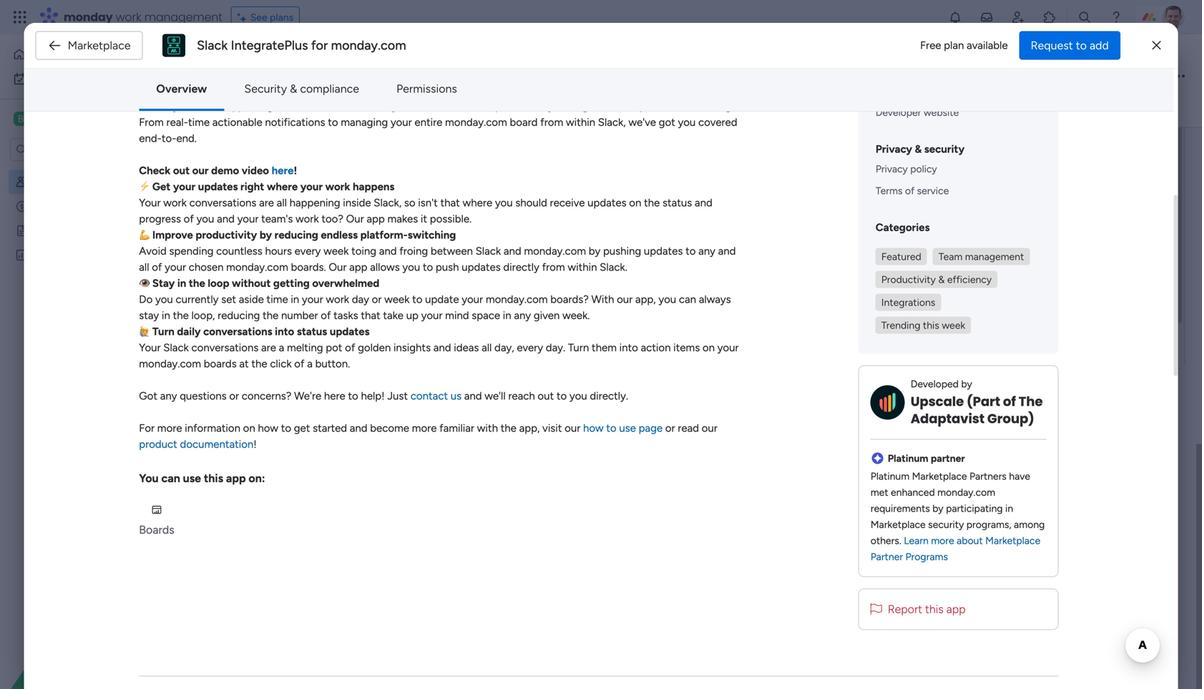 Task type: describe. For each thing, give the bounding box(es) containing it.
monday.com up directly
[[524, 245, 586, 258]]

of up 'improve'
[[184, 213, 194, 226]]

add
[[1090, 39, 1109, 52]]

1 vertical spatial here
[[324, 390, 346, 403]]

levy inside field
[[569, 68, 597, 86]]

have
[[1010, 470, 1031, 483]]

boards?
[[551, 293, 589, 306]]

to right pushing
[[686, 245, 696, 258]]

end-
[[139, 132, 162, 145]]

in down stay
[[162, 309, 170, 322]]

trending
[[882, 319, 921, 332]]

discover
[[317, 181, 356, 193]]

number
[[281, 309, 318, 322]]

1 horizontal spatial into
[[620, 342, 638, 354]]

0 vertical spatial all
[[277, 197, 287, 210]]

outlook button
[[317, 194, 352, 208]]

partners
[[970, 470, 1007, 483]]

partner inside learn more about marketplace partner programs
[[871, 551, 903, 563]]

monday.com down show board description icon
[[335, 84, 397, 97]]

1 vertical spatial add view image
[[1171, 108, 1177, 118]]

boards
[[139, 523, 174, 537]]

platform- inside check out our demo video here ! ⚡️ get your updates right where your work happens your work conversations are all happening inside slack, so isn't that where you should receive updates on the status and progress of you and your team's work too? our app makes it possible. 💪 improve productivity by reducing endless platform-switching avoid spending countless hours every week toing and froing between slack and monday.com by pushing updates to any and all of your chosen monday.com boards. our app allows you to push updates directly from within slack. 👁️ stay in the loop without getting overwhelmed do you currently set aside time in your work day or week to update your monday.com boards? with our app, you can always stay in the loop, reducing the number of tasks that take up your mind space in any given week. 🙋 turn daily conversations into status updates your slack conversations are a melting pot of golden insights and ideas all day, every day. turn them into action items on your monday.com boards at the click of a button.
[[361, 229, 408, 242]]

your right get
[[173, 181, 196, 193]]

update feed image
[[980, 10, 994, 24]]

to right users at the left of the page
[[452, 100, 462, 113]]

0 vertical spatial that
[[441, 197, 460, 210]]

my
[[218, 45, 250, 77]]

monday marketplace image
[[1043, 10, 1057, 24]]

app down inside at top left
[[367, 213, 385, 226]]

this for report
[[926, 603, 944, 616]]

1 vertical spatial phoenix levy
[[271, 217, 329, 229]]

1 horizontal spatial every
[[517, 342, 543, 354]]

from inside ', the app designed for slack and monday.com users to boost productivity through reduced platform-switching. from real-time actionable notifications to managing your entire monday.com board from within slack, we've got you covered end-to-end.'
[[541, 116, 564, 129]]

allows
[[370, 261, 400, 274]]

within inside check out our demo video here ! ⚡️ get your updates right where your work happens your work conversations are all happening inside slack, so isn't that where you should receive updates on the status and progress of you and your team's work too? our app makes it possible. 💪 improve productivity by reducing endless platform-switching avoid spending countless hours every week toing and froing between slack and monday.com by pushing updates to any and all of your chosen monday.com boards. our app allows you to push updates directly from within slack. 👁️ stay in the loop without getting overwhelmed do you currently set aside time in your work day or week to update your monday.com boards? with our app, you can always stay in the loop, reducing the number of tasks that take up your mind space in any given week. 🙋 turn daily conversations into status updates your slack conversations are a melting pot of golden insights and ideas all day, every day. turn them into action items on your monday.com boards at the click of a button.
[[568, 261, 597, 274]]

for inside ', the app designed for slack and monday.com users to boost productivity through reduced platform-switching. from real-time actionable notifications to managing your entire monday.com board from within slack, we've got you covered end-to-end.'
[[294, 100, 308, 113]]

1 horizontal spatial for
[[311, 38, 328, 53]]

your up number
[[302, 293, 323, 306]]

of right tired
[[166, 84, 176, 97]]

person button
[[386, 121, 448, 144]]

security inside platinum marketplace partners have met enhanced monday.com requirements by participating in marketplace security programs, among others.
[[929, 519, 965, 531]]

report
[[888, 603, 923, 616]]

to left help!
[[348, 390, 358, 403]]

2 how from the left
[[583, 422, 604, 435]]

v2 search image
[[325, 124, 335, 140]]

boards inside check out our demo video here ! ⚡️ get your updates right where your work happens your work conversations are all happening inside slack, so isn't that where you should receive updates on the status and progress of you and your team's work too? our app makes it possible. 💪 improve productivity by reducing endless platform-switching avoid spending countless hours every week toing and froing between slack and monday.com by pushing updates to any and all of your chosen monday.com boards. our app allows you to push updates directly from within slack. 👁️ stay in the loop without getting overwhelmed do you currently set aside time in your work day or week to update your monday.com boards? with our app, you can always stay in the loop, reducing the number of tasks that take up your mind space in any given week. 🙋 turn daily conversations into status updates your slack conversations are a melting pot of golden insights and ideas all day, every day. turn them into action items on your monday.com boards at the click of a button.
[[204, 358, 237, 371]]

on up pushing
[[629, 197, 642, 210]]

got
[[659, 116, 676, 129]]

stay inside check out our demo video here ! ⚡️ get your updates right where your work happens your work conversations are all happening inside slack, so isn't that where you should receive updates on the status and progress of you and your team's work too? our app makes it possible. 💪 improve productivity by reducing endless platform-switching avoid spending countless hours every week toing and froing between slack and monday.com by pushing updates to any and all of your chosen monday.com boards. our app allows you to push updates directly from within slack. 👁️ stay in the loop without getting overwhelmed do you currently set aside time in your work day or week to update your monday.com boards? with our app, you can always stay in the loop, reducing the number of tasks that take up your mind space in any given week. 🙋 turn daily conversations into status updates your slack conversations are a melting pot of golden insights and ideas all day, every day. turn them into action items on your monday.com boards at the click of a button.
[[139, 309, 159, 322]]

0 horizontal spatial status
[[297, 325, 327, 338]]

Primary Contacts field
[[243, 160, 364, 179]]

marketplace down "partner"
[[912, 470, 968, 483]]

upscale (part of the adaptavist group) logo image
[[871, 386, 905, 420]]

in inside platinum marketplace partners have met enhanced monday.com requirements by participating in marketplace security programs, among others.
[[1006, 503, 1014, 515]]

security & compliance button
[[233, 74, 371, 103]]

become
[[370, 422, 409, 435]]

0 vertical spatial any
[[699, 245, 716, 258]]

daily
[[177, 325, 201, 338]]

monday.com up permissions button
[[359, 47, 475, 71]]

team management button
[[933, 248, 1030, 265]]

0 horizontal spatial update
[[248, 47, 311, 71]]

show board description image
[[369, 54, 386, 69]]

0 vertical spatial management
[[144, 9, 222, 25]]

slack, inside ', the app designed for slack and monday.com users to boost productivity through reduced platform-switching. from real-time actionable notifications to managing your entire monday.com board from within slack, we've got you covered end-to-end.'
[[598, 116, 626, 129]]

0 vertical spatial add view image
[[354, 89, 360, 100]]

1 vertical spatial integrations
[[444, 225, 498, 237]]

report this app link
[[859, 589, 1059, 630]]

main table button
[[217, 83, 297, 106]]

mind
[[445, 309, 469, 322]]

by up slack.
[[589, 245, 601, 258]]

work right monday on the top of page
[[116, 9, 141, 25]]

aside
[[239, 293, 264, 306]]

to inside button
[[1076, 39, 1087, 52]]

to down the cards at left top
[[328, 116, 338, 129]]

more for learn more about marketplace partner programs
[[932, 535, 955, 547]]

monday.com up without
[[226, 261, 288, 274]]

this for trending
[[923, 319, 940, 332]]

1 vertical spatial our
[[329, 261, 347, 274]]

in down getting in the left top of the page
[[291, 293, 299, 306]]

your up happening at the top left of page
[[300, 181, 323, 193]]

here link
[[272, 164, 294, 177]]

update inside check out our demo video here ! ⚡️ get your updates right where your work happens your work conversations are all happening inside slack, so isn't that where you should receive updates on the status and progress of you and your team's work too? our app makes it possible. 💪 improve productivity by reducing endless platform-switching avoid spending countless hours every week toing and froing between slack and monday.com by pushing updates to any and all of your chosen monday.com boards. our app allows you to push updates directly from within slack. 👁️ stay in the loop without getting overwhelmed do you currently set aside time in your work day or week to update your monday.com boards? with our app, you can always stay in the loop, reducing the number of tasks that take up your mind space in any given week. 🙋 turn daily conversations into status updates your slack conversations are a melting pot of golden insights and ideas all day, every day. turn them into action items on your monday.com boards at the click of a button.
[[425, 293, 459, 306]]

0 horizontal spatial every
[[295, 245, 321, 258]]

app right report
[[947, 603, 966, 616]]

phoenix levy inside field
[[517, 68, 597, 86]]

on:
[[249, 472, 265, 485]]

0 vertical spatial are
[[259, 197, 274, 210]]

1 vertical spatial out
[[538, 390, 554, 403]]

of left tasks at the left top
[[321, 309, 331, 322]]

inside
[[343, 197, 371, 210]]

0 horizontal spatial levy
[[308, 217, 329, 229]]

app inside ', the app designed for slack and monday.com users to boost productivity through reduced platform-switching. from real-time actionable notifications to managing your entire monday.com board from within slack, we've got you covered end-to-end.'
[[227, 100, 245, 113]]

privacy & security privacy policy
[[876, 143, 965, 175]]

b
[[18, 113, 24, 125]]

work down happening at the top left of page
[[296, 213, 319, 226]]

overview button for security
[[145, 74, 219, 103]]

video
[[242, 164, 269, 177]]

1 privacy from the top
[[876, 143, 913, 156]]

0 vertical spatial overview
[[156, 82, 207, 96]]

by inside developed by upscale (part of the adaptavist group)
[[962, 378, 973, 390]]

platinum for platinum partner
[[888, 453, 929, 465]]

1 vertical spatial terry turtle image
[[1117, 67, 1136, 86]]

of down avoid
[[152, 261, 162, 274]]

for more information on how to get started and become more familiar with the app, visit our how to use page or read our product documentation !
[[139, 422, 718, 451]]

1 vertical spatial all
[[139, 261, 149, 274]]

can inside check out our demo video here ! ⚡️ get your updates right where your work happens your work conversations are all happening inside slack, so isn't that where you should receive updates on the status and progress of you and your team's work too? our app makes it possible. 💪 improve productivity by reducing endless platform-switching avoid spending countless hours every week toing and froing between slack and monday.com by pushing updates to any and all of your chosen monday.com boards. our app allows you to push updates directly from within slack. 👁️ stay in the loop without getting overwhelmed do you currently set aside time in your work day or week to update your monday.com boards? with our app, you can always stay in the loop, reducing the number of tasks that take up your mind space in any given week. 🙋 turn daily conversations into status updates your slack conversations are a melting pot of golden insights and ideas all day, every day. turn them into action items on your monday.com boards at the click of a button.
[[679, 293, 697, 306]]

chosen
[[189, 261, 224, 274]]

slack down explore integrations button
[[476, 245, 501, 258]]

without
[[232, 277, 271, 290]]

for inside slack integrateplus for monday.com
[[728, 84, 743, 97]]

read
[[678, 422, 699, 435]]

1 vertical spatial slack integrateplus for monday.com
[[139, 84, 743, 113]]

1 horizontal spatial turn
[[568, 342, 589, 354]]

items
[[674, 342, 700, 354]]

updates down demo
[[198, 181, 238, 193]]

1 horizontal spatial a
[[307, 358, 313, 371]]

monday.com down tired of the endless to-and-fro between monday.com and slack to stay on top of your projects? enter
[[359, 100, 421, 113]]

0 vertical spatial where
[[267, 181, 298, 193]]

to up visit
[[557, 390, 567, 403]]

1 horizontal spatial any
[[514, 309, 531, 322]]

marketplace inside button
[[68, 39, 131, 52]]

of right pot
[[345, 342, 355, 354]]

1 horizontal spatial where
[[463, 197, 493, 210]]

monitor and update your monday.com boards from within slack
[[139, 47, 694, 71]]

to up up
[[412, 293, 423, 306]]

work down the overwhelmed
[[326, 293, 349, 306]]

0 vertical spatial week
[[324, 245, 349, 258]]

our right with
[[617, 293, 633, 306]]

boost
[[465, 100, 493, 113]]

your right up
[[421, 309, 443, 322]]

1 horizontal spatial more
[[412, 422, 437, 435]]

0 vertical spatial within
[[592, 47, 644, 71]]

help!
[[361, 390, 385, 403]]

! inside for more information on how to get started and become more familiar with the app, visit our how to use page or read our product documentation !
[[254, 438, 257, 451]]

and inside ', the app designed for slack and monday.com users to boost productivity through reduced platform-switching. from real-time actionable notifications to managing your entire monday.com board from within slack, we've got you covered end-to-end.'
[[339, 100, 357, 113]]

Phoenix Levy field
[[513, 68, 1110, 87]]

terms of service
[[876, 185, 949, 197]]

froing
[[400, 245, 428, 258]]

just
[[388, 390, 408, 403]]

0 vertical spatial endless
[[197, 84, 234, 97]]

to- inside ', the app designed for slack and monday.com users to boost productivity through reduced platform-switching. from real-time actionable notifications to managing your entire monday.com board from within slack, we've got you covered end-to-end.'
[[162, 132, 176, 145]]

⚡️
[[139, 181, 150, 193]]

app down toing
[[349, 261, 368, 274]]

to left get
[[281, 422, 291, 435]]

0 horizontal spatial turn
[[152, 325, 175, 338]]

workspace selection element
[[14, 110, 91, 127]]

1 your from the top
[[139, 197, 161, 210]]

0 vertical spatial conversations
[[189, 197, 257, 210]]

your up space
[[462, 293, 483, 306]]

directly
[[504, 261, 540, 274]]

compliance
[[300, 82, 359, 96]]

monday.com inside slack integrateplus for monday.com
[[139, 100, 203, 113]]

marketplace down the requirements
[[871, 519, 926, 531]]

directly.
[[590, 390, 629, 403]]

on right the items
[[703, 342, 715, 354]]

1 vertical spatial reducing
[[218, 309, 260, 322]]

in right space
[[503, 309, 512, 322]]

board
[[510, 116, 538, 129]]

enter
[[602, 84, 628, 97]]

0 vertical spatial terry turtle image
[[1163, 6, 1185, 29]]

1 vertical spatial phoenix
[[271, 217, 306, 229]]

filter button
[[452, 121, 520, 144]]

log
[[701, 107, 718, 119]]

0 horizontal spatial between
[[290, 84, 332, 97]]

free
[[921, 39, 942, 52]]

public board image
[[15, 224, 29, 238]]

contact us link
[[408, 390, 462, 403]]

our left demo
[[192, 164, 209, 177]]

on inside for more information on how to get started and become more familiar with the app, visit our how to use page or read our product documentation !
[[243, 422, 255, 435]]

2 vertical spatial conversations
[[192, 342, 259, 354]]

0 vertical spatial slack integrateplus for monday.com
[[197, 38, 406, 53]]

0 horizontal spatial integrations
[[355, 195, 408, 207]]

0 horizontal spatial partner
[[445, 268, 477, 280]]

2 vertical spatial all
[[482, 342, 492, 354]]

see plans
[[250, 11, 294, 23]]

endless inside check out our demo video here ! ⚡️ get your updates right where your work happens your work conversations are all happening inside slack, so isn't that where you should receive updates on the status and progress of you and your team's work too? our app makes it possible. 💪 improve productivity by reducing endless platform-switching avoid spending countless hours every week toing and froing between slack and monday.com by pushing updates to any and all of your chosen monday.com boards. our app allows you to push updates directly from within slack. 👁️ stay in the loop without getting overwhelmed do you currently set aside time in your work day or week to update your monday.com boards? with our app, you can always stay in the loop, reducing the number of tasks that take up your mind space in any given week. 🙋 turn daily conversations into status updates your slack conversations are a melting pot of golden insights and ideas all day, every day. turn them into action items on your monday.com boards at the click of a button.
[[321, 229, 358, 242]]

/
[[645, 107, 649, 119]]

your up the compliance
[[316, 47, 354, 71]]

1 vertical spatial contact
[[411, 390, 448, 403]]

you down stay
[[155, 293, 173, 306]]

of inside developed by upscale (part of the adaptavist group)
[[1004, 393, 1016, 411]]

to down directly.
[[607, 422, 617, 435]]

slack up activity
[[648, 47, 694, 71]]

0 horizontal spatial that
[[361, 309, 381, 322]]

slack up /
[[631, 84, 657, 97]]

end.
[[176, 132, 197, 145]]

monday.com down boost
[[445, 116, 507, 129]]

0 vertical spatial to-
[[236, 84, 251, 97]]

free plan available
[[921, 39, 1008, 52]]

given
[[534, 309, 560, 322]]

0 horizontal spatial into
[[275, 325, 294, 338]]

information
[[185, 422, 240, 435]]

makes
[[388, 213, 418, 226]]

My Contacts field
[[214, 45, 363, 77]]

overview button for updates
[[518, 101, 594, 124]]

questions
[[180, 390, 227, 403]]

monday.com down daily
[[139, 358, 201, 371]]

0 vertical spatial our
[[346, 213, 364, 226]]

0 vertical spatial integrateplus
[[231, 38, 308, 53]]

action
[[641, 342, 671, 354]]

lottie animation image
[[0, 545, 183, 689]]

from inside check out our demo video here ! ⚡️ get your updates right where your work happens your work conversations are all happening inside slack, so isn't that where you should receive updates on the status and progress of you and your team's work too? our app makes it possible. 💪 improve productivity by reducing endless platform-switching avoid spending countless hours every week toing and froing between slack and monday.com by pushing updates to any and all of your chosen monday.com boards. our app allows you to push updates directly from within slack. 👁️ stay in the loop without getting overwhelmed do you currently set aside time in your work day or week to update your monday.com boards? with our app, you can always stay in the loop, reducing the number of tasks that take up your mind space in any given week. 🙋 turn daily conversations into status updates your slack conversations are a melting pot of golden insights and ideas all day, every day. turn them into action items on your monday.com boards at the click of a button.
[[542, 261, 565, 274]]

activity log button
[[653, 101, 729, 124]]

receive
[[550, 197, 585, 210]]

of right the top
[[518, 84, 528, 97]]

slack inside ', the app designed for slack and monday.com users to boost productivity through reduced platform-switching. from real-time actionable notifications to managing your entire monday.com board from within slack, we've got you covered end-to-end.'
[[311, 100, 336, 113]]

among
[[1014, 519, 1045, 531]]

service
[[917, 185, 949, 197]]

dapulse x slim image
[[1153, 37, 1161, 54]]

👁️
[[139, 277, 150, 290]]

my contacts
[[218, 45, 359, 77]]

to up users at the left of the page
[[448, 84, 458, 97]]

discover new abilities with our outlook integrations explore integrations
[[317, 181, 498, 237]]

loop,
[[191, 309, 215, 322]]

stay
[[152, 277, 175, 290]]

1 vertical spatial conversations
[[203, 325, 272, 338]]

0 vertical spatial a
[[279, 342, 284, 354]]

resources
[[876, 65, 927, 77]]

learn more about marketplace partner programs link
[[871, 535, 1041, 563]]

week inside dropdown button
[[942, 319, 966, 332]]

countless
[[216, 245, 263, 258]]

available
[[967, 39, 1008, 52]]

in right stay
[[177, 277, 186, 290]]

request to add button
[[1020, 31, 1121, 60]]

you inside ', the app designed for slack and monday.com users to boost productivity through reduced platform-switching. from real-time actionable notifications to managing your entire monday.com board from within slack, we've got you covered end-to-end.'
[[678, 116, 696, 129]]

0 vertical spatial from
[[546, 47, 587, 71]]

improve
[[152, 229, 193, 242]]

(part
[[967, 393, 1001, 411]]

your right the top
[[530, 84, 552, 97]]

invite members image
[[1012, 10, 1026, 24]]

the inside ', the app designed for slack and monday.com users to boost productivity through reduced platform-switching. from real-time actionable notifications to managing your entire monday.com board from within slack, we've got you covered end-to-end.'
[[208, 100, 224, 113]]

trending this week
[[882, 319, 966, 332]]

time inside check out our demo video here ! ⚡️ get your updates right where your work happens your work conversations are all happening inside slack, so isn't that where you should receive updates on the status and progress of you and your team's work too? our app makes it possible. 💪 improve productivity by reducing endless platform-switching avoid spending countless hours every week toing and froing between slack and monday.com by pushing updates to any and all of your chosen monday.com boards. our app allows you to push updates directly from within slack. 👁️ stay in the loop without getting overwhelmed do you currently set aside time in your work day or week to update your monday.com boards? with our app, you can always stay in the loop, reducing the number of tasks that take up your mind space in any given week. 🙋 turn daily conversations into status updates your slack conversations are a melting pot of golden insights and ideas all day, every day. turn them into action items on your monday.com boards at the click of a button.
[[267, 293, 288, 306]]

to left push on the top of page
[[423, 261, 433, 274]]

1 vertical spatial can
[[161, 472, 180, 485]]

our right visit
[[565, 422, 581, 435]]

click
[[270, 358, 292, 371]]

you right text
[[570, 390, 587, 403]]

1 horizontal spatial week
[[385, 293, 410, 306]]

at
[[239, 358, 249, 371]]

slack, inside check out our demo video here ! ⚡️ get your updates right where your work happens your work conversations are all happening inside slack, so isn't that where you should receive updates on the status and progress of you and your team's work too? our app makes it possible. 💪 improve productivity by reducing endless platform-switching avoid spending countless hours every week toing and froing between slack and monday.com by pushing updates to any and all of your chosen monday.com boards. our app allows you to push updates directly from within slack. 👁️ stay in the loop without getting overwhelmed do you currently set aside time in your work day or week to update your monday.com boards? with our app, you can always stay in the loop, reducing the number of tasks that take up your mind space in any given week. 🙋 turn daily conversations into status updates your slack conversations are a melting pot of golden insights and ideas all day, every day. turn them into action items on your monday.com boards at the click of a button.
[[374, 197, 402, 210]]

home option
[[9, 43, 174, 66]]

productivity & efficiency
[[882, 274, 992, 286]]

cards button
[[297, 83, 345, 106]]

updates right pushing
[[644, 245, 683, 258]]

your left team's
[[237, 213, 259, 226]]

on left the top
[[484, 84, 496, 97]]

the inside for more information on how to get started and become more familiar with the app, visit our how to use page or read our product documentation !
[[501, 422, 517, 435]]



Task type: locate. For each thing, give the bounding box(es) containing it.
stay down the do
[[139, 309, 159, 322]]

partner
[[445, 268, 477, 280], [871, 551, 903, 563]]

app left on:
[[226, 472, 246, 485]]

trending this week button
[[876, 317, 972, 334]]

up
[[406, 309, 419, 322]]

any right got
[[160, 390, 177, 403]]

notifications
[[265, 116, 325, 129]]

you left should at the left
[[495, 197, 513, 210]]

overview
[[156, 82, 207, 96], [540, 107, 583, 119]]

0 vertical spatial reducing
[[275, 229, 318, 242]]

0 horizontal spatial platform-
[[361, 229, 408, 242]]

out
[[173, 164, 190, 177], [538, 390, 554, 403]]

1 horizontal spatial can
[[679, 293, 697, 306]]

1 horizontal spatial stay
[[461, 84, 481, 97]]

1 horizontal spatial app,
[[636, 293, 656, 306]]

for
[[139, 422, 155, 435]]

0 horizontal spatial overview
[[156, 82, 207, 96]]

0 vertical spatial out
[[173, 164, 190, 177]]

into
[[275, 325, 294, 338], [620, 342, 638, 354]]

slack,
[[598, 116, 626, 129], [374, 197, 402, 210]]

add to favorites image
[[393, 54, 408, 68]]

& up the policy
[[915, 143, 922, 156]]

switching
[[408, 229, 456, 242]]

1 vertical spatial app,
[[519, 422, 540, 435]]

into down number
[[275, 325, 294, 338]]

1 horizontal spatial status
[[663, 197, 692, 210]]

are up team's
[[259, 197, 274, 210]]

0 horizontal spatial week
[[324, 245, 349, 258]]

security
[[925, 143, 965, 156], [929, 519, 965, 531]]

integrateplus down see plans
[[231, 38, 308, 53]]

our up the overwhelmed
[[329, 261, 347, 274]]

platform- inside ', the app designed for slack and monday.com users to boost productivity through reduced platform-switching. from real-time actionable notifications to managing your entire monday.com board from within slack, we've got you covered end-to-end.'
[[640, 100, 686, 113]]

in up programs,
[[1006, 503, 1014, 515]]

entire
[[415, 116, 443, 129]]

1 horizontal spatial productivity
[[495, 100, 554, 113]]

within inside ', the app designed for slack and monday.com users to boost productivity through reduced platform-switching. from real-time actionable notifications to managing your entire monday.com board from within slack, we've got you covered end-to-end.'
[[566, 116, 596, 129]]

from
[[546, 47, 587, 71], [541, 116, 564, 129], [542, 261, 565, 274]]

1 vertical spatial boards
[[204, 358, 237, 371]]

request to add
[[1031, 39, 1109, 52]]

1 horizontal spatial overview
[[540, 107, 583, 119]]

explore integrations button
[[402, 220, 503, 243]]

explore
[[408, 225, 441, 237]]

use left the page
[[619, 422, 636, 435]]

krause
[[301, 268, 332, 281]]

1 left the it
[[391, 222, 394, 230]]

activity
[[664, 107, 699, 119]]

app, inside for more information on how to get started and become more familiar with the app, visit our how to use page or read our product documentation !
[[519, 422, 540, 435]]

more up programs
[[932, 535, 955, 547]]

1 button
[[364, 210, 410, 236]]

all
[[277, 197, 287, 210], [139, 261, 149, 274], [482, 342, 492, 354]]

1 customer from the top
[[439, 217, 483, 229]]

1 vertical spatial for
[[728, 84, 743, 97]]

0 vertical spatial contacts
[[256, 45, 359, 77]]

here inside check out our demo video here ! ⚡️ get your updates right where your work happens your work conversations are all happening inside slack, so isn't that where you should receive updates on the status and progress of you and your team's work too? our app makes it possible. 💪 improve productivity by reducing endless platform-switching avoid spending countless hours every week toing and froing between slack and monday.com by pushing updates to any and all of your chosen monday.com boards. our app allows you to push updates directly from within slack. 👁️ stay in the loop without getting overwhelmed do you currently set aside time in your work day or week to update your monday.com boards? with our app, you can always stay in the loop, reducing the number of tasks that take up your mind space in any given week. 🙋 turn daily conversations into status updates your slack conversations are a melting pot of golden insights and ideas all day, every day. turn them into action items on your monday.com boards at the click of a button.
[[272, 164, 294, 177]]

integrations down happens
[[355, 195, 408, 207]]

terry turtle image
[[1163, 6, 1185, 29], [1117, 67, 1136, 86]]

a down the "melting"
[[307, 358, 313, 371]]

main table
[[239, 88, 287, 101]]

productivity inside check out our demo video here ! ⚡️ get your updates right where your work happens your work conversations are all happening inside slack, so isn't that where you should receive updates on the status and progress of you and your team's work too? our app makes it possible. 💪 improve productivity by reducing endless platform-switching avoid spending countless hours every week toing and froing between slack and monday.com by pushing updates to any and all of your chosen monday.com boards. our app allows you to push updates directly from within slack. 👁️ stay in the loop without getting overwhelmed do you currently set aside time in your work day or week to update your monday.com boards? with our app, you can always stay in the loop, reducing the number of tasks that take up your mind space in any given week. 🙋 turn daily conversations into status updates your slack conversations are a melting pot of golden insights and ideas all day, every day. turn them into action items on your monday.com boards at the click of a button.
[[196, 229, 257, 242]]

outlook
[[317, 195, 352, 207]]

0 vertical spatial here
[[272, 164, 294, 177]]

0 horizontal spatial use
[[183, 472, 201, 485]]

your right the items
[[718, 342, 739, 354]]

1 horizontal spatial to-
[[236, 84, 251, 97]]

0 vertical spatial your
[[139, 197, 161, 210]]

Text field
[[534, 389, 568, 407]]

2 horizontal spatial all
[[482, 342, 492, 354]]

app up actionable
[[227, 100, 245, 113]]

time inside ', the app designed for slack and monday.com users to boost productivity through reduced platform-switching. from real-time actionable notifications to managing your entire monday.com board from within slack, we've got you covered end-to-end.'
[[188, 116, 210, 129]]

insights
[[394, 342, 431, 354]]

overview up ,
[[156, 82, 207, 96]]

your inside ', the app designed for slack and monday.com users to boost productivity through reduced platform-switching. from real-time actionable notifications to managing your entire monday.com board from within slack, we've got you covered end-to-end.'
[[391, 116, 412, 129]]

1 horizontal spatial overview button
[[518, 101, 594, 124]]

all up team's
[[277, 197, 287, 210]]

0 horizontal spatial all
[[139, 261, 149, 274]]

our inside discover new abilities with our outlook integrations explore integrations
[[437, 181, 451, 193]]

0 horizontal spatial integrateplus
[[231, 38, 308, 53]]

this inside dropdown button
[[923, 319, 940, 332]]

monday.com inside platinum marketplace partners have met enhanced monday.com requirements by participating in marketplace security programs, among others.
[[938, 487, 996, 499]]

use inside for more information on how to get started and become more familiar with the app, visit our how to use page or read our product documentation !
[[619, 422, 636, 435]]

you
[[139, 472, 159, 485]]

option
[[0, 169, 183, 172]]

how down directly.
[[583, 422, 604, 435]]

integrations
[[882, 296, 936, 309]]

app, inside check out our demo video here ! ⚡️ get your updates right where your work happens your work conversations are all happening inside slack, so isn't that where you should receive updates on the status and progress of you and your team's work too? our app makes it possible. 💪 improve productivity by reducing endless platform-switching avoid spending countless hours every week toing and froing between slack and monday.com by pushing updates to any and all of your chosen monday.com boards. our app allows you to push updates directly from within slack. 👁️ stay in the loop without getting overwhelmed do you currently set aside time in your work day or week to update your monday.com boards? with our app, you can always stay in the loop, reducing the number of tasks that take up your mind space in any given week. 🙋 turn daily conversations into status updates your slack conversations are a melting pot of golden insights and ideas all day, every day. turn them into action items on your monday.com boards at the click of a button.
[[636, 293, 656, 306]]

with
[[592, 293, 614, 306]]

more inside learn more about marketplace partner programs
[[932, 535, 955, 547]]

productivity inside ', the app designed for slack and monday.com users to boost productivity through reduced platform-switching. from real-time actionable notifications to managing your entire monday.com board from within slack, we've got you covered end-to-end.'
[[495, 100, 554, 113]]

developed
[[911, 378, 959, 390]]

& for security
[[290, 82, 297, 96]]

marketplace down among
[[986, 535, 1041, 547]]

updates down tasks at the left top
[[330, 325, 370, 338]]

them
[[592, 342, 617, 354]]

0 vertical spatial for
[[311, 38, 328, 53]]

list box
[[0, 167, 183, 461]]

hours
[[265, 245, 292, 258]]

product
[[139, 438, 177, 451]]

of right the "terms"
[[905, 185, 915, 197]]

week left toing
[[324, 245, 349, 258]]

within up enter
[[592, 47, 644, 71]]

contacts inside field
[[301, 160, 361, 179]]

0 horizontal spatial to-
[[162, 132, 176, 145]]

updates right receive
[[588, 197, 627, 210]]

featured button
[[876, 248, 928, 265]]

your up stay
[[165, 261, 186, 274]]

workspace image
[[14, 111, 28, 127]]

help image
[[1110, 10, 1124, 24]]

where down here link on the left
[[267, 181, 298, 193]]

phoenix inside field
[[517, 68, 566, 86]]

loop
[[208, 277, 229, 290]]

or inside check out our demo video here ! ⚡️ get your updates right where your work happens your work conversations are all happening inside slack, so isn't that where you should receive updates on the status and progress of you and your team's work too? our app makes it possible. 💪 improve productivity by reducing endless platform-switching avoid spending countless hours every week toing and froing between slack and monday.com by pushing updates to any and all of your chosen monday.com boards. our app allows you to push updates directly from within slack. 👁️ stay in the loop without getting overwhelmed do you currently set aside time in your work day or week to update your monday.com boards? with our app, you can always stay in the loop, reducing the number of tasks that take up your mind space in any given week. 🙋 turn daily conversations into status updates your slack conversations are a melting pot of golden insights and ideas all day, every day. turn them into action items on your monday.com boards at the click of a button.
[[372, 293, 382, 306]]

0 horizontal spatial or
[[229, 390, 239, 403]]

1 how from the left
[[258, 422, 278, 435]]

& for privacy
[[915, 143, 922, 156]]

everyone at beyond imagination image
[[1131, 67, 1150, 86]]

productivity up countless
[[196, 229, 257, 242]]

projects?
[[554, 84, 600, 97]]

table
[[263, 88, 287, 101]]

1 right /
[[651, 107, 655, 119]]

1 horizontal spatial update
[[425, 293, 459, 306]]

slack down the compliance
[[311, 100, 336, 113]]

update up fro
[[248, 47, 311, 71]]

1 horizontal spatial integrations
[[444, 225, 498, 237]]

website
[[924, 106, 959, 119]]

adaptavist
[[911, 410, 985, 428]]

contact inside "new contact" button
[[246, 126, 281, 139]]

platinum up "met"
[[871, 470, 910, 483]]

turn right 🙋
[[152, 325, 175, 338]]

levy up through
[[569, 68, 597, 86]]

turn right day.
[[568, 342, 589, 354]]

this
[[923, 319, 940, 332], [204, 472, 223, 485], [926, 603, 944, 616]]

Search field
[[335, 122, 378, 142]]

1 horizontal spatial all
[[277, 197, 287, 210]]

slack, down abilities
[[374, 197, 402, 210]]

& inside button
[[290, 82, 297, 96]]

0 vertical spatial time
[[188, 116, 210, 129]]

or right day at left top
[[372, 293, 382, 306]]

1 horizontal spatial that
[[441, 197, 460, 210]]

by inside platinum marketplace partners have met enhanced monday.com requirements by participating in marketplace security programs, among others.
[[933, 503, 944, 515]]

0 horizontal spatial endless
[[197, 84, 234, 97]]

2 horizontal spatial &
[[939, 274, 945, 286]]

angle down image
[[294, 127, 301, 138]]

day,
[[495, 342, 514, 354]]

monitor
[[139, 47, 205, 71]]

and-
[[251, 84, 273, 97]]

within
[[592, 47, 644, 71], [566, 116, 596, 129], [568, 261, 597, 274]]

privacy up the policy
[[876, 143, 913, 156]]

concerns?
[[242, 390, 292, 403]]

management inside popup button
[[966, 251, 1025, 263]]

2 customer from the top
[[439, 242, 483, 254]]

updates right push on the top of page
[[462, 261, 501, 274]]

1 horizontal spatial 1
[[651, 107, 655, 119]]

overview button
[[145, 74, 219, 103], [518, 101, 594, 124]]

phoenix levy up through
[[517, 68, 597, 86]]

with inside discover new abilities with our outlook integrations explore integrations
[[415, 181, 434, 193]]

contacts for primary contacts
[[301, 160, 361, 179]]

endless up ,
[[197, 84, 234, 97]]

this right trending
[[923, 319, 940, 332]]

week down 'efficiency'
[[942, 319, 966, 332]]

0 vertical spatial platform-
[[640, 100, 686, 113]]

learn
[[904, 535, 929, 547]]

primary
[[246, 160, 297, 179]]

1 horizontal spatial with
[[477, 422, 498, 435]]

that up possible.
[[441, 197, 460, 210]]

developed by upscale (part of the adaptavist group)
[[911, 378, 1043, 428]]

you left always
[[659, 293, 677, 306]]

1 horizontal spatial reducing
[[275, 229, 318, 242]]

should
[[516, 197, 548, 210]]

productivity & efficiency button
[[876, 271, 998, 288]]

2 vertical spatial from
[[542, 261, 565, 274]]

0 horizontal spatial &
[[290, 82, 297, 96]]

2 horizontal spatial any
[[699, 245, 716, 258]]

0 horizontal spatial app,
[[519, 422, 540, 435]]

1 horizontal spatial slack,
[[598, 116, 626, 129]]

more for for more information on how to get started and become more familiar with the app, visit our how to use page or read our product documentation !
[[157, 422, 182, 435]]

0 vertical spatial or
[[372, 293, 382, 306]]

our down inside at top left
[[346, 213, 364, 226]]

monday.com up real- at the left top of page
[[139, 100, 203, 113]]

update up mind
[[425, 293, 459, 306]]

1 vertical spatial this
[[204, 472, 223, 485]]

1 vertical spatial status
[[297, 325, 327, 338]]

out inside check out our demo video here ! ⚡️ get your updates right where your work happens your work conversations are all happening inside slack, so isn't that where you should receive updates on the status and progress of you and your team's work too? our app makes it possible. 💪 improve productivity by reducing endless platform-switching avoid spending countless hours every week toing and froing between slack and monday.com by pushing updates to any and all of your chosen monday.com boards. our app allows you to push updates directly from within slack. 👁️ stay in the loop without getting overwhelmed do you currently set aside time in your work day or week to update your monday.com boards? with our app, you can always stay in the loop, reducing the number of tasks that take up your mind space in any given week. 🙋 turn daily conversations into status updates your slack conversations are a melting pot of golden insights and ideas all day, every day. turn them into action items on your monday.com boards at the click of a button.
[[173, 164, 190, 177]]

1 vertical spatial slack,
[[374, 197, 402, 210]]

so
[[404, 197, 416, 210]]

to
[[1076, 39, 1087, 52], [448, 84, 458, 97], [452, 100, 462, 113], [328, 116, 338, 129], [686, 245, 696, 258], [423, 261, 433, 274], [412, 293, 423, 306], [348, 390, 358, 403], [557, 390, 567, 403], [281, 422, 291, 435], [607, 422, 617, 435]]

learn more about marketplace partner programs
[[871, 535, 1041, 563]]

1 horizontal spatial add view image
[[1171, 108, 1177, 118]]

met
[[871, 487, 889, 499]]

2 vertical spatial &
[[939, 274, 945, 286]]

0 vertical spatial privacy
[[876, 143, 913, 156]]

search everything image
[[1078, 10, 1092, 24]]

monday.com up the participating
[[938, 487, 996, 499]]

1 vertical spatial partner
[[871, 551, 903, 563]]

1 vertical spatial to-
[[162, 132, 176, 145]]

melting
[[287, 342, 323, 354]]

switching.
[[686, 100, 734, 113]]

app, left visit
[[519, 422, 540, 435]]

privacy up the "terms"
[[876, 163, 908, 175]]

0 vertical spatial boards
[[480, 47, 542, 71]]

0 horizontal spatial reducing
[[218, 309, 260, 322]]

1 horizontal spatial boards
[[480, 47, 542, 71]]

1 vertical spatial !
[[254, 438, 257, 451]]

1 vertical spatial that
[[361, 309, 381, 322]]

2 your from the top
[[139, 342, 161, 354]]

every up boards. on the left top
[[295, 245, 321, 258]]

leilani
[[271, 268, 299, 281]]

lottie animation element
[[0, 545, 183, 689]]

1 vertical spatial platinum
[[871, 470, 910, 483]]

time down ,
[[188, 116, 210, 129]]

overview down projects?
[[540, 107, 583, 119]]

public dashboard image
[[15, 248, 29, 262]]

0 vertical spatial app,
[[636, 293, 656, 306]]

terry turtle image down 'help' icon
[[1117, 67, 1136, 86]]

slack integrateplus for monday.com down plans
[[197, 38, 406, 53]]

0 horizontal spatial a
[[279, 342, 284, 354]]

day
[[352, 293, 369, 306]]

monday.com up show board description icon
[[331, 38, 406, 53]]

report this app
[[888, 603, 966, 616]]

marketplace
[[68, 39, 131, 52], [912, 470, 968, 483], [871, 519, 926, 531], [986, 535, 1041, 547]]

1 vertical spatial or
[[229, 390, 239, 403]]

slack right application logo
[[197, 38, 228, 53]]

getting
[[273, 277, 310, 290]]

0 horizontal spatial stay
[[139, 309, 159, 322]]

or inside for more information on how to get started and become more familiar with the app, visit our how to use page or read our product documentation !
[[666, 422, 675, 435]]

integrations
[[355, 195, 408, 207], [444, 225, 498, 237]]

familiar
[[440, 422, 475, 435]]

get
[[152, 181, 171, 193]]

real-
[[166, 116, 188, 129]]

platinum for platinum marketplace partners have met enhanced monday.com requirements by participating in marketplace security programs, among others.
[[871, 470, 910, 483]]

by down team's
[[260, 229, 272, 242]]

work up outlook
[[325, 181, 350, 193]]

and inside for more information on how to get started and become more familiar with the app, visit our how to use page or read our product documentation !
[[350, 422, 368, 435]]

platform- down makes
[[361, 229, 408, 242]]

progress
[[139, 213, 181, 226]]

& inside popup button
[[939, 274, 945, 286]]

between inside check out our demo video here ! ⚡️ get your updates right where your work happens your work conversations are all happening inside slack, so isn't that where you should receive updates on the status and progress of you and your team's work too? our app makes it possible. 💪 improve productivity by reducing endless platform-switching avoid spending countless hours every week toing and froing between slack and monday.com by pushing updates to any and all of your chosen monday.com boards. our app allows you to push updates directly from within slack. 👁️ stay in the loop without getting overwhelmed do you currently set aside time in your work day or week to update your monday.com boards? with our app, you can always stay in the loop, reducing the number of tasks that take up your mind space in any given week. 🙋 turn daily conversations into status updates your slack conversations are a melting pot of golden insights and ideas all day, every day. turn them into action items on your monday.com boards at the click of a button.
[[431, 245, 473, 258]]

platinum inside platinum marketplace partners have met enhanced monday.com requirements by participating in marketplace security programs, among others.
[[871, 470, 910, 483]]

stay up boost
[[461, 84, 481, 97]]

monday.com link
[[332, 84, 397, 97]]

! inside check out our demo video here ! ⚡️ get your updates right where your work happens your work conversations are all happening inside slack, so isn't that where you should receive updates on the status and progress of you and your team's work too? our app makes it possible. 💪 improve productivity by reducing endless platform-switching avoid spending countless hours every week toing and froing between slack and monday.com by pushing updates to any and all of your chosen monday.com boards. our app allows you to push updates directly from within slack. 👁️ stay in the loop without getting overwhelmed do you currently set aside time in your work day or week to update your monday.com boards? with our app, you can always stay in the loop, reducing the number of tasks that take up your mind space in any given week. 🙋 turn daily conversations into status updates your slack conversations are a melting pot of golden insights and ideas all day, every day. turn them into action items on your monday.com boards at the click of a button.
[[294, 164, 297, 177]]

1 horizontal spatial here
[[324, 390, 346, 403]]

0 vertical spatial phoenix
[[517, 68, 566, 86]]

1 horizontal spatial levy
[[569, 68, 597, 86]]

0 horizontal spatial phoenix levy
[[271, 217, 329, 229]]

& inside privacy & security privacy policy
[[915, 143, 922, 156]]

home link
[[9, 43, 174, 66]]

slack down daily
[[163, 342, 189, 354]]

or
[[372, 293, 382, 306], [229, 390, 239, 403], [666, 422, 675, 435]]

marketplace report app image
[[871, 604, 882, 616]]

slack up users at the left of the page
[[420, 84, 445, 97]]

select product image
[[13, 10, 27, 24]]

0 vertical spatial slack,
[[598, 116, 626, 129]]

team
[[939, 251, 963, 263]]

integrations button
[[876, 294, 942, 311]]

work down get
[[163, 197, 187, 210]]

slack, down reduced
[[598, 116, 626, 129]]

notifications image
[[949, 10, 963, 24]]

day.
[[546, 342, 566, 354]]

set
[[221, 293, 236, 306]]

with right familiar
[[477, 422, 498, 435]]

you
[[678, 116, 696, 129], [495, 197, 513, 210], [197, 213, 214, 226], [403, 261, 420, 274], [155, 293, 173, 306], [659, 293, 677, 306], [570, 390, 587, 403]]

1 vertical spatial your
[[139, 342, 161, 354]]

started
[[313, 422, 347, 435]]

you up spending
[[197, 213, 214, 226]]

0 horizontal spatial can
[[161, 472, 180, 485]]

0 vertical spatial phoenix levy
[[517, 68, 597, 86]]

0 vertical spatial levy
[[569, 68, 597, 86]]

1 vertical spatial within
[[566, 116, 596, 129]]

documentation
[[180, 438, 254, 451]]

security inside privacy & security privacy policy
[[925, 143, 965, 156]]

& for productivity
[[939, 274, 945, 286]]

boards left at
[[204, 358, 237, 371]]

1 horizontal spatial out
[[538, 390, 554, 403]]

0 horizontal spatial here
[[272, 164, 294, 177]]

actionable
[[212, 116, 262, 129]]

add view image
[[354, 89, 360, 100], [1171, 108, 1177, 118]]

every left day.
[[517, 342, 543, 354]]

status
[[663, 197, 692, 210], [297, 325, 327, 338]]

with up isn't
[[415, 181, 434, 193]]

our
[[192, 164, 209, 177], [437, 181, 451, 193], [617, 293, 633, 306], [565, 422, 581, 435], [702, 422, 718, 435]]

out right the reach
[[538, 390, 554, 403]]

permissions
[[397, 82, 457, 96]]

of down the "melting"
[[294, 358, 305, 371]]

on
[[484, 84, 496, 97], [629, 197, 642, 210], [703, 342, 715, 354], [243, 422, 255, 435]]

contacts for my contacts
[[256, 45, 359, 77]]

0 horizontal spatial boards
[[204, 358, 237, 371]]

1 vertical spatial week
[[385, 293, 410, 306]]

monday.com down directly
[[486, 293, 548, 306]]

Type field
[[446, 189, 476, 205]]

1 vertical spatial are
[[261, 342, 276, 354]]

contact down designed
[[246, 126, 281, 139]]

with inside for more information on how to get started and become more familiar with the app, visit our how to use page or read our product documentation !
[[477, 422, 498, 435]]

visit
[[543, 422, 562, 435]]

our up isn't
[[437, 181, 451, 193]]

new
[[358, 181, 377, 193]]

endless down too? in the left top of the page
[[321, 229, 358, 242]]

0 horizontal spatial add view image
[[354, 89, 360, 100]]

updates / 1
[[604, 107, 655, 119]]

can left always
[[679, 293, 697, 306]]

request
[[1031, 39, 1074, 52]]

developer website
[[876, 106, 959, 119]]

💪
[[139, 229, 150, 242]]

partner
[[931, 453, 965, 465]]

1 horizontal spatial integrateplus
[[660, 84, 726, 97]]

here right we're
[[324, 390, 346, 403]]

main
[[239, 88, 261, 101]]

here
[[272, 164, 294, 177], [324, 390, 346, 403]]

1 vertical spatial between
[[431, 245, 473, 258]]

0 vertical spatial between
[[290, 84, 332, 97]]

2 privacy from the top
[[876, 163, 908, 175]]

marketplace inside learn more about marketplace partner programs
[[986, 535, 1041, 547]]

0 vertical spatial update
[[248, 47, 311, 71]]

0 horizontal spatial 1
[[391, 222, 394, 230]]

from right directly
[[542, 261, 565, 274]]

0 horizontal spatial where
[[267, 181, 298, 193]]

contacts up security & compliance on the top left of page
[[256, 45, 359, 77]]

you down "froing"
[[403, 261, 420, 274]]

2 vertical spatial any
[[160, 390, 177, 403]]

the
[[179, 84, 195, 97], [208, 100, 224, 113], [644, 197, 660, 210], [189, 277, 205, 290], [173, 309, 189, 322], [263, 309, 279, 322], [252, 358, 267, 371], [501, 422, 517, 435]]

group)
[[988, 410, 1035, 428]]

out right the check
[[173, 164, 190, 177]]

our right read
[[702, 422, 718, 435]]

1 vertical spatial any
[[514, 309, 531, 322]]

application logo image
[[163, 34, 186, 57]]



Task type: vqa. For each thing, say whether or not it's contained in the screenshot.
1st tab from the right
no



